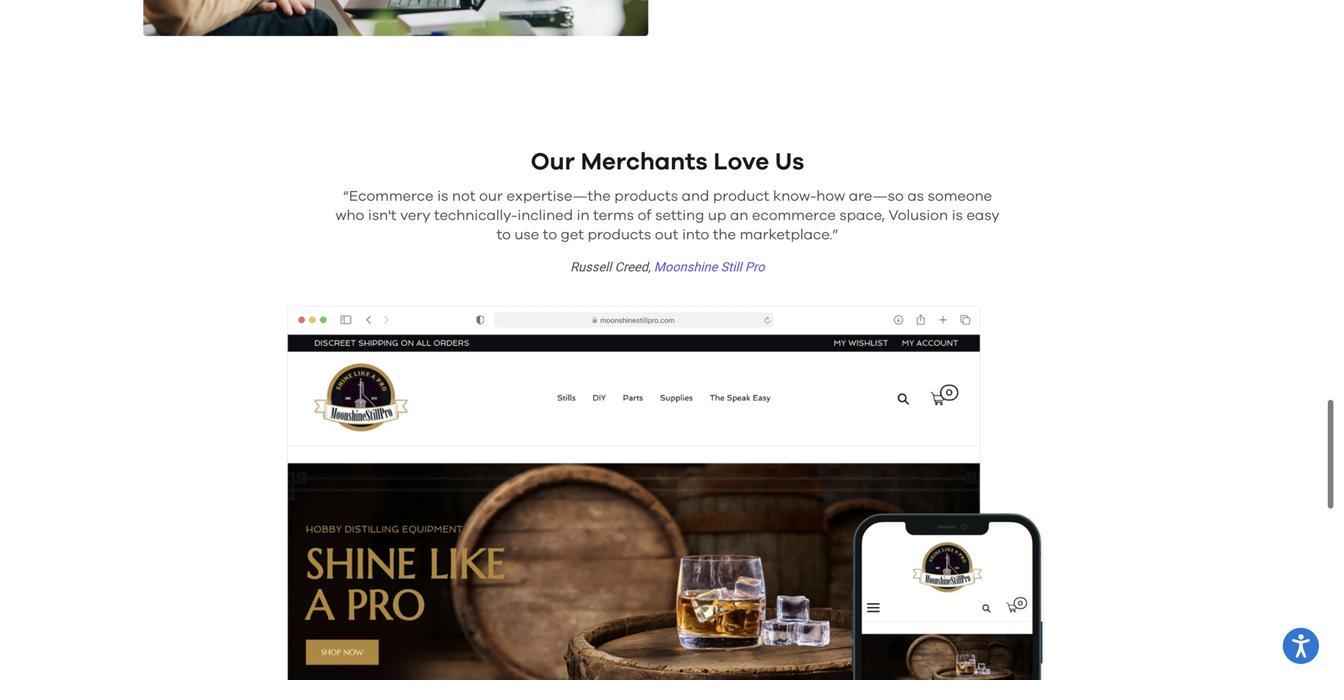 Task type: vqa. For each thing, say whether or not it's contained in the screenshot.
Love
yes



Task type: describe. For each thing, give the bounding box(es) containing it.
of
[[638, 208, 652, 223]]

us
[[775, 150, 804, 174]]

expertise—the
[[507, 189, 611, 204]]

creed,
[[615, 259, 651, 275]]

pro
[[745, 259, 765, 275]]

our merchants love us
[[531, 150, 804, 174]]

and
[[682, 189, 710, 204]]

our
[[479, 189, 503, 204]]

into
[[682, 228, 709, 242]]

russell creed, moonshine still pro
[[570, 259, 765, 275]]

ecommerce is not our expertise—the products and product know-how are—so as someone who isn't very technically-inclined in terms of setting up an ecommerce space, volusion is easy to use to get products out into the marketplace.
[[336, 189, 1000, 242]]

ecommerce
[[752, 208, 836, 223]]

product
[[713, 189, 770, 204]]

terms
[[593, 208, 634, 223]]

open accessibe: accessibility options, statement and help image
[[1292, 634, 1310, 658]]

someone
[[928, 189, 992, 204]]

0 vertical spatial products
[[615, 189, 678, 204]]

russell
[[570, 259, 612, 275]]

out
[[655, 228, 679, 242]]

ecommerce
[[349, 189, 434, 204]]

volusion
[[889, 208, 948, 223]]

get
[[561, 228, 584, 242]]

love
[[714, 150, 769, 174]]

an
[[730, 208, 749, 223]]

still
[[721, 259, 742, 275]]

1 horizontal spatial is
[[952, 208, 963, 223]]

easy
[[967, 208, 1000, 223]]



Task type: locate. For each thing, give the bounding box(es) containing it.
in
[[577, 208, 590, 223]]

isn't
[[368, 208, 397, 223]]

are—so
[[849, 189, 904, 204]]

inclined
[[518, 208, 573, 223]]

not
[[452, 189, 476, 204]]

how
[[817, 189, 845, 204]]

moonshine still pro link
[[654, 259, 765, 275]]

know-
[[773, 189, 817, 204]]

1 vertical spatial is
[[952, 208, 963, 223]]

is down someone
[[952, 208, 963, 223]]

to down inclined
[[543, 228, 557, 242]]

who
[[336, 208, 364, 223]]

very
[[400, 208, 431, 223]]

1 horizontal spatial to
[[543, 228, 557, 242]]

setting
[[655, 208, 705, 223]]

the
[[713, 228, 736, 242]]

our
[[531, 150, 575, 174]]

is
[[437, 189, 449, 204], [952, 208, 963, 223]]

products down terms
[[588, 228, 651, 242]]

1 to from the left
[[497, 228, 511, 242]]

space,
[[840, 208, 885, 223]]

products
[[615, 189, 678, 204], [588, 228, 651, 242]]

merchants
[[581, 150, 708, 174]]

products up the of on the top
[[615, 189, 678, 204]]

to
[[497, 228, 511, 242], [543, 228, 557, 242]]

1 vertical spatial products
[[588, 228, 651, 242]]

0 horizontal spatial to
[[497, 228, 511, 242]]

as
[[908, 189, 924, 204]]

is left 'not'
[[437, 189, 449, 204]]

use
[[515, 228, 539, 242]]

2 to from the left
[[543, 228, 557, 242]]

marketplace.
[[740, 228, 833, 242]]

0 horizontal spatial is
[[437, 189, 449, 204]]

0 vertical spatial is
[[437, 189, 449, 204]]

custom services image
[[143, 0, 648, 36]]

merchant site image
[[287, 306, 1048, 680]]

technically-
[[434, 208, 518, 223]]

moonshine
[[654, 259, 718, 275]]

up
[[708, 208, 727, 223]]

to left use
[[497, 228, 511, 242]]



